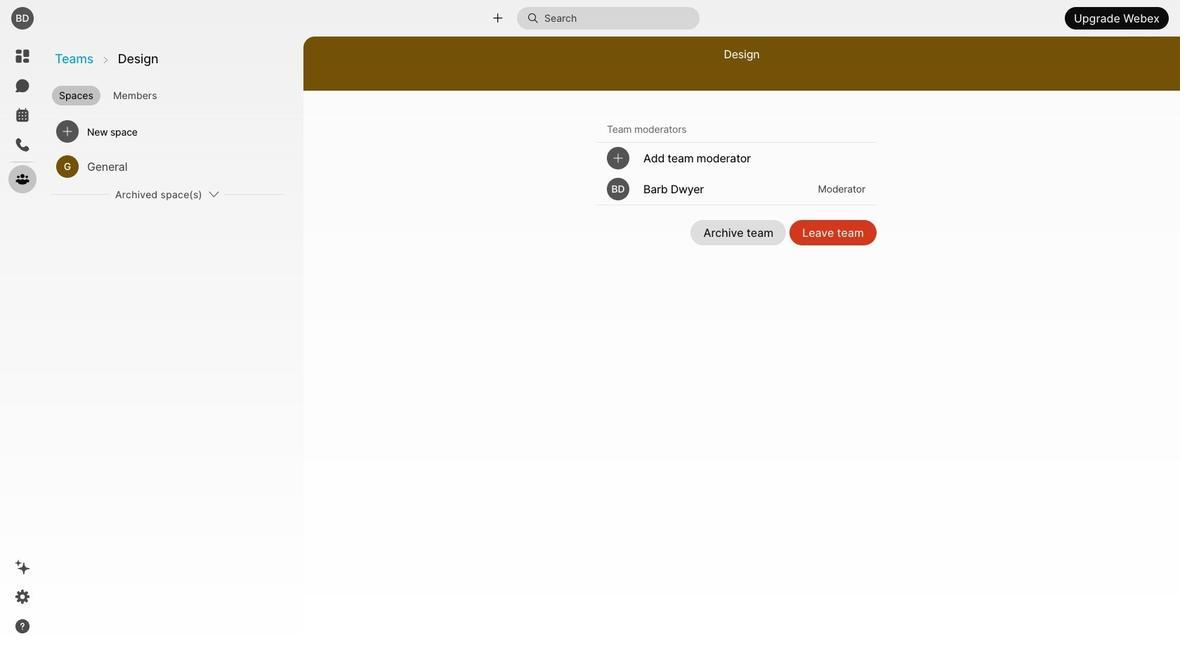 Task type: locate. For each thing, give the bounding box(es) containing it.
arrow down_16 image
[[208, 188, 219, 200]]

webex tab list
[[8, 42, 37, 193]]

list item
[[51, 114, 284, 149]]

general list item
[[51, 149, 284, 184]]

tab list
[[49, 80, 302, 107]]

barb dwyer list item
[[596, 174, 877, 205]]

team moderators list
[[596, 143, 877, 205]]

navigation
[[0, 37, 45, 653]]



Task type: vqa. For each thing, say whether or not it's contained in the screenshot.
General list item
yes



Task type: describe. For each thing, give the bounding box(es) containing it.
add team moderator list item
[[596, 143, 877, 174]]



